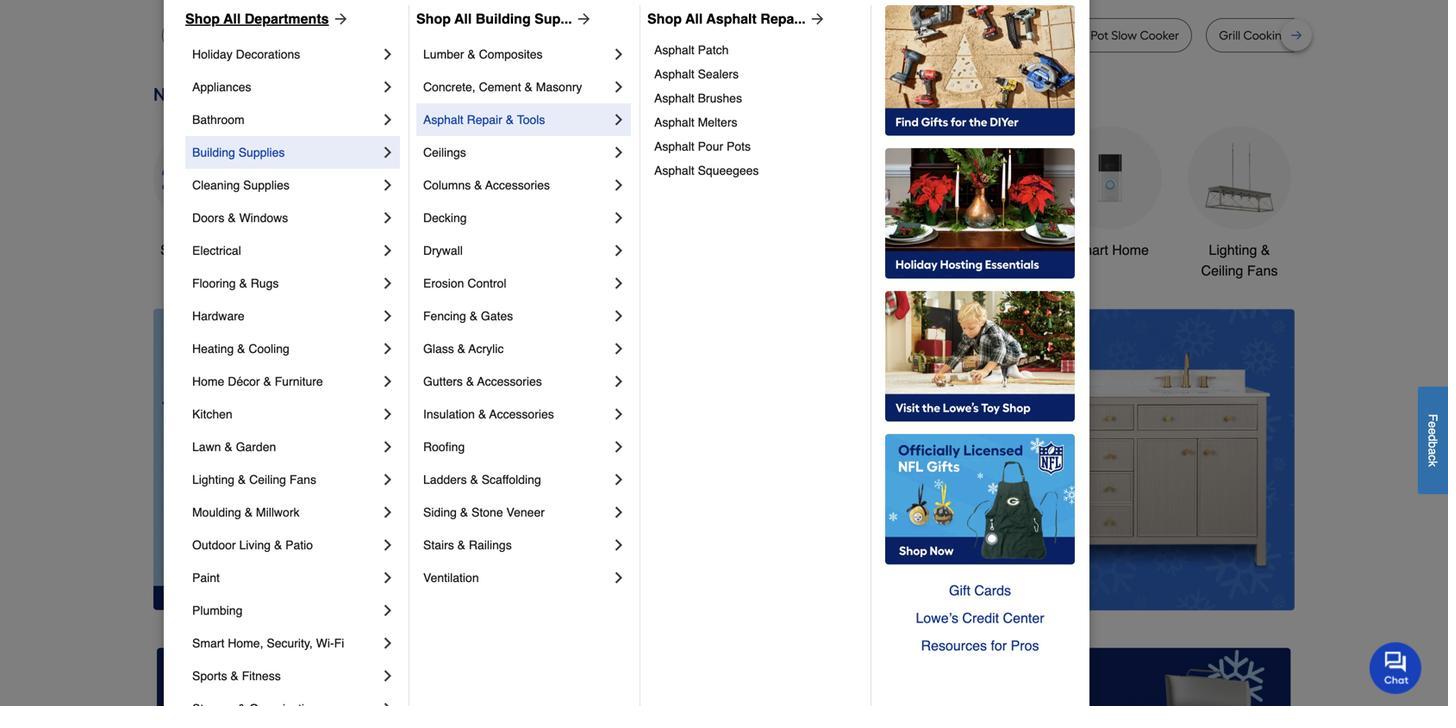 Task type: describe. For each thing, give the bounding box(es) containing it.
home décor & furniture link
[[192, 366, 379, 398]]

home décor & furniture
[[192, 375, 323, 389]]

asphalt down recommended searches for you heading
[[706, 11, 757, 27]]

grill
[[1219, 28, 1241, 43]]

& inside doors & windows link
[[228, 211, 236, 225]]

chevron right image for drywall
[[610, 242, 628, 259]]

& inside concrete, cement & masonry link
[[525, 80, 533, 94]]

1 vertical spatial lighting & ceiling fans link
[[192, 464, 379, 497]]

outdoor for outdoor tools & equipment
[[802, 242, 852, 258]]

f e e d b a c k
[[1426, 414, 1440, 467]]

chat invite button image
[[1370, 642, 1422, 695]]

& inside "moulding & millwork" "link"
[[245, 506, 253, 520]]

repair
[[467, 113, 502, 127]]

chevron right image for heating & cooling
[[379, 341, 397, 358]]

accessories for insulation & accessories
[[489, 408, 554, 422]]

siding & stone veneer link
[[423, 497, 610, 529]]

concrete,
[[423, 80, 476, 94]]

shop all deals link
[[153, 126, 257, 261]]

chevron right image for flooring & rugs
[[379, 275, 397, 292]]

resources for pros
[[921, 638, 1039, 654]]

appliances
[[192, 80, 251, 94]]

new deals every day during 25 days of deals image
[[153, 80, 1295, 109]]

chevron right image for insulation & accessories
[[610, 406, 628, 423]]

pot for instant pot
[[998, 28, 1016, 43]]

triple
[[375, 28, 405, 43]]

instant pot
[[958, 28, 1016, 43]]

smart home
[[1072, 242, 1149, 258]]

concrete, cement & masonry link
[[423, 71, 610, 103]]

sports & fitness
[[192, 670, 281, 684]]

pot for crock pot cooking pot
[[831, 28, 849, 43]]

plumbing link
[[192, 595, 379, 628]]

shop these last-minute gifts. $99 or less. quantities are limited and won't last. image
[[153, 309, 432, 611]]

cleaning
[[192, 178, 240, 192]]

stone
[[472, 506, 503, 520]]

chevron right image for smart home, security, wi-fi
[[379, 635, 397, 653]]

plumbing
[[192, 604, 243, 618]]

decorations for holiday
[[236, 47, 300, 61]]

asphalt for asphalt patch
[[654, 43, 695, 57]]

ladders & scaffolding link
[[423, 464, 610, 497]]

acrylic
[[469, 342, 504, 356]]

lawn & garden
[[192, 441, 276, 454]]

b
[[1426, 442, 1440, 449]]

credit
[[962, 611, 999, 627]]

up to 40 percent off select vanities. plus get free local delivery on select vanities. image
[[459, 309, 1295, 611]]

crock for crock pot slow cooker
[[1056, 28, 1088, 43]]

brushes
[[698, 91, 742, 105]]

moulding
[[192, 506, 241, 520]]

millwork
[[256, 506, 300, 520]]

& inside outdoor tools & equipment
[[892, 242, 901, 258]]

0 vertical spatial lighting & ceiling fans
[[1201, 242, 1278, 279]]

shop all building sup... link
[[416, 9, 593, 29]]

& inside flooring & rugs link
[[239, 277, 247, 291]]

gutters & accessories
[[423, 375, 542, 389]]

flooring & rugs link
[[192, 267, 379, 300]]

pour
[[698, 140, 723, 153]]

fencing & gates link
[[423, 300, 610, 333]]

electrical link
[[192, 234, 379, 267]]

chevron right image for ceilings
[[610, 144, 628, 161]]

deals
[[215, 242, 250, 258]]

sports
[[192, 670, 227, 684]]

1 horizontal spatial lighting & ceiling fans link
[[1188, 126, 1291, 281]]

2 slow from the left
[[1112, 28, 1137, 43]]

rack
[[1392, 28, 1419, 43]]

outdoor living & patio
[[192, 539, 313, 553]]

insulation
[[423, 408, 475, 422]]

grill cooking grate & warming rack
[[1219, 28, 1419, 43]]

smart for smart home, security, wi-fi
[[192, 637, 224, 651]]

outdoor living & patio link
[[192, 529, 379, 562]]

scroll to item #4 image
[[913, 580, 955, 586]]

triple slow cooker
[[375, 28, 476, 43]]

lawn & garden link
[[192, 431, 379, 464]]

electrical
[[192, 244, 241, 258]]

1 cooking from the left
[[852, 28, 897, 43]]

chevron right image for erosion control
[[610, 275, 628, 292]]

stairs & railings
[[423, 539, 512, 553]]

1 horizontal spatial tools
[[517, 113, 545, 127]]

visit the lowe's toy shop. image
[[885, 291, 1075, 422]]

1 slow from the left
[[408, 28, 434, 43]]

chevron right image for kitchen
[[379, 406, 397, 423]]

patch
[[698, 43, 729, 57]]

1 e from the top
[[1426, 422, 1440, 429]]

pros
[[1011, 638, 1039, 654]]

asphalt repair & tools link
[[423, 103, 610, 136]]

sports & fitness link
[[192, 660, 379, 693]]

shop all departments link
[[185, 9, 350, 29]]

windows
[[239, 211, 288, 225]]

& inside asphalt repair & tools link
[[506, 113, 514, 127]]

fencing
[[423, 309, 466, 323]]

living
[[239, 539, 271, 553]]

departments
[[245, 11, 329, 27]]

décor
[[228, 375, 260, 389]]

& inside gutters & accessories "link"
[[466, 375, 474, 389]]

shop all deals
[[160, 242, 250, 258]]

holiday hosting essentials. image
[[885, 148, 1075, 279]]

microwave countertop
[[516, 28, 641, 43]]

& inside glass & acrylic link
[[457, 342, 466, 356]]

shop for shop all asphalt repa...
[[647, 11, 682, 27]]

glass & acrylic link
[[423, 333, 610, 366]]

concrete, cement & masonry
[[423, 80, 582, 94]]

ladders
[[423, 473, 467, 487]]

chevron right image for roofing
[[610, 439, 628, 456]]

chevron right image for fencing & gates
[[610, 308, 628, 325]]

chevron right image for glass & acrylic
[[610, 341, 628, 358]]

resources
[[921, 638, 987, 654]]

arrow right image for shop all asphalt repa...
[[806, 10, 827, 28]]

chevron right image for cleaning supplies
[[379, 177, 397, 194]]

chevron right image for moulding & millwork
[[379, 504, 397, 522]]

shop
[[160, 242, 193, 258]]

columns & accessories link
[[423, 169, 610, 202]]

asphalt melters
[[654, 116, 737, 129]]

2 cooker from the left
[[1140, 28, 1180, 43]]

1 horizontal spatial bathroom
[[951, 242, 1011, 258]]

chevron right image for sports & fitness
[[379, 668, 397, 685]]

asphalt for asphalt melters
[[654, 116, 695, 129]]

shop for shop all building sup...
[[416, 11, 451, 27]]

crock for crock pot cooking pot
[[796, 28, 828, 43]]

all for building
[[454, 11, 472, 27]]

chevron right image for gutters & accessories
[[610, 373, 628, 391]]

shop for shop all departments
[[185, 11, 220, 27]]

erosion control link
[[423, 267, 610, 300]]

microwave
[[516, 28, 575, 43]]

& inside 'siding & stone veneer' link
[[460, 506, 468, 520]]

outdoor tools & equipment
[[802, 242, 901, 279]]

chevron right image for paint
[[379, 570, 397, 587]]

0 horizontal spatial ceiling
[[249, 473, 286, 487]]

chevron right image for lumber & composites
[[610, 46, 628, 63]]

lighting inside the lighting & ceiling fans
[[1209, 242, 1257, 258]]

d
[[1426, 435, 1440, 442]]

chevron right image for bathroom
[[379, 111, 397, 128]]

instant
[[958, 28, 995, 43]]

c
[[1426, 455, 1440, 461]]

chevron right image for columns & accessories
[[610, 177, 628, 194]]

all for deals
[[196, 242, 211, 258]]

0 horizontal spatial fans
[[290, 473, 316, 487]]

chevron right image for siding & stone veneer
[[610, 504, 628, 522]]

repa...
[[761, 11, 806, 27]]

building inside shop all building sup... link
[[476, 11, 531, 27]]

2 e from the top
[[1426, 429, 1440, 435]]

0 horizontal spatial tools
[[448, 242, 480, 258]]

railings
[[469, 539, 512, 553]]

gutters & accessories link
[[423, 366, 610, 398]]

arrow right image
[[572, 10, 593, 28]]

ceilings link
[[423, 136, 610, 169]]

asphalt for asphalt repair & tools
[[423, 113, 464, 127]]

chevron right image for ladders & scaffolding
[[610, 472, 628, 489]]

cleaning supplies
[[192, 178, 290, 192]]

& inside lawn & garden link
[[224, 441, 233, 454]]

& inside the lighting & ceiling fans
[[1261, 242, 1270, 258]]

heating
[[192, 342, 234, 356]]



Task type: vqa. For each thing, say whether or not it's contained in the screenshot.
OUTDOOR LIVING & PATIO link
yes



Task type: locate. For each thing, give the bounding box(es) containing it.
1 horizontal spatial smart
[[1072, 242, 1108, 258]]

accessories down gutters & accessories "link"
[[489, 408, 554, 422]]

shop inside shop all asphalt repa... link
[[647, 11, 682, 27]]

& inside sports & fitness link
[[230, 670, 239, 684]]

asphalt down asphalt brushes on the top
[[654, 116, 695, 129]]

asphalt for asphalt sealers
[[654, 67, 695, 81]]

1 vertical spatial accessories
[[477, 375, 542, 389]]

all
[[223, 11, 241, 27], [454, 11, 472, 27], [685, 11, 703, 27], [196, 242, 211, 258]]

ladders & scaffolding
[[423, 473, 541, 487]]

1 crock from the left
[[796, 28, 828, 43]]

accessories inside insulation & accessories link
[[489, 408, 554, 422]]

outdoor inside outdoor living & patio link
[[192, 539, 236, 553]]

tools up ceilings link
[[517, 113, 545, 127]]

stairs & railings link
[[423, 529, 610, 562]]

decorations down shop all departments link
[[236, 47, 300, 61]]

asphalt down "asphalt pour pots"
[[654, 164, 695, 178]]

gates
[[481, 309, 513, 323]]

accessories up decking 'link'
[[485, 178, 550, 192]]

cooker up lumber at top
[[436, 28, 476, 43]]

recommended searches for you heading
[[153, 0, 1295, 4]]

tools up equipment
[[856, 242, 888, 258]]

1 horizontal spatial fans
[[1247, 263, 1278, 279]]

glass
[[423, 342, 454, 356]]

2 pot from the left
[[900, 28, 918, 43]]

fans
[[1247, 263, 1278, 279], [290, 473, 316, 487]]

0 vertical spatial supplies
[[239, 146, 285, 159]]

1 horizontal spatial building
[[476, 11, 531, 27]]

up to 30 percent off select grills and accessories. image
[[932, 649, 1291, 707]]

&
[[1327, 28, 1335, 43], [468, 47, 476, 61], [525, 80, 533, 94], [506, 113, 514, 127], [474, 178, 482, 192], [228, 211, 236, 225], [892, 242, 901, 258], [1261, 242, 1270, 258], [239, 277, 247, 291], [470, 309, 478, 323], [237, 342, 245, 356], [457, 342, 466, 356], [263, 375, 271, 389], [466, 375, 474, 389], [478, 408, 486, 422], [224, 441, 233, 454], [238, 473, 246, 487], [470, 473, 478, 487], [245, 506, 253, 520], [460, 506, 468, 520], [274, 539, 282, 553], [457, 539, 466, 553], [230, 670, 239, 684]]

cooker left grill
[[1140, 28, 1180, 43]]

scaffolding
[[482, 473, 541, 487]]

security,
[[267, 637, 313, 651]]

drywall
[[423, 244, 463, 258]]

4 pot from the left
[[1091, 28, 1109, 43]]

supplies
[[239, 146, 285, 159], [243, 178, 290, 192]]

0 horizontal spatial lighting & ceiling fans
[[192, 473, 316, 487]]

outdoor inside outdoor tools & equipment
[[802, 242, 852, 258]]

arrow right image inside shop all asphalt repa... link
[[806, 10, 827, 28]]

outdoor for outdoor living & patio
[[192, 539, 236, 553]]

e up d
[[1426, 422, 1440, 429]]

all right "shop"
[[196, 242, 211, 258]]

& inside heating & cooling link
[[237, 342, 245, 356]]

asphalt up asphalt sealers
[[654, 43, 695, 57]]

christmas decorations
[[556, 242, 630, 279]]

& inside ladders & scaffolding link
[[470, 473, 478, 487]]

0 vertical spatial home
[[1112, 242, 1149, 258]]

0 horizontal spatial lighting
[[192, 473, 235, 487]]

roofing
[[423, 441, 465, 454]]

1 horizontal spatial home
[[1112, 242, 1149, 258]]

supplies for cleaning supplies
[[243, 178, 290, 192]]

outdoor up equipment
[[802, 242, 852, 258]]

holiday decorations link
[[192, 38, 379, 71]]

kitchen
[[192, 408, 233, 422]]

3 pot from the left
[[998, 28, 1016, 43]]

0 horizontal spatial smart
[[192, 637, 224, 651]]

1 horizontal spatial slow
[[1112, 28, 1137, 43]]

crock right instant pot
[[1056, 28, 1088, 43]]

lighting & ceiling fans
[[1201, 242, 1278, 279], [192, 473, 316, 487]]

e up b
[[1426, 429, 1440, 435]]

pots
[[727, 140, 751, 153]]

chevron right image for appliances
[[379, 78, 397, 96]]

chevron right image for concrete, cement & masonry
[[610, 78, 628, 96]]

supplies up cleaning supplies
[[239, 146, 285, 159]]

0 vertical spatial accessories
[[485, 178, 550, 192]]

decorations down christmas
[[556, 263, 630, 279]]

1 horizontal spatial decorations
[[556, 263, 630, 279]]

accessories inside gutters & accessories "link"
[[477, 375, 542, 389]]

stairs
[[423, 539, 454, 553]]

pot for crock pot slow cooker
[[1091, 28, 1109, 43]]

1 horizontal spatial lighting
[[1209, 242, 1257, 258]]

erosion control
[[423, 277, 506, 291]]

lumber & composites
[[423, 47, 543, 61]]

decorations for christmas
[[556, 263, 630, 279]]

chevron right image for electrical
[[379, 242, 397, 259]]

scroll to item #2 image
[[831, 580, 872, 586]]

chevron right image
[[379, 46, 397, 63], [610, 78, 628, 96], [610, 111, 628, 128], [379, 144, 397, 161], [610, 144, 628, 161], [610, 177, 628, 194], [379, 209, 397, 227], [379, 242, 397, 259], [610, 275, 628, 292], [379, 308, 397, 325], [610, 308, 628, 325], [379, 341, 397, 358], [610, 341, 628, 358], [379, 373, 397, 391], [610, 439, 628, 456], [379, 472, 397, 489], [379, 504, 397, 522], [610, 570, 628, 587], [379, 603, 397, 620], [379, 668, 397, 685]]

shop all asphalt repa...
[[647, 11, 806, 27]]

chevron right image for decking
[[610, 209, 628, 227]]

2 horizontal spatial arrow right image
[[1263, 460, 1280, 477]]

siding & stone veneer
[[423, 506, 545, 520]]

1 shop from the left
[[185, 11, 220, 27]]

e
[[1426, 422, 1440, 429], [1426, 429, 1440, 435]]

moulding & millwork
[[192, 506, 300, 520]]

asphalt for asphalt pour pots
[[654, 140, 695, 153]]

asphalt for asphalt brushes
[[654, 91, 695, 105]]

chevron right image for ventilation
[[610, 570, 628, 587]]

ventilation
[[423, 572, 479, 585]]

home inside 'link'
[[192, 375, 224, 389]]

siding
[[423, 506, 457, 520]]

masonry
[[536, 80, 582, 94]]

christmas decorations link
[[541, 126, 645, 281]]

accessories down glass & acrylic link
[[477, 375, 542, 389]]

chevron right image for plumbing
[[379, 603, 397, 620]]

1 vertical spatial outdoor
[[192, 539, 236, 553]]

drywall link
[[423, 234, 610, 267]]

1 vertical spatial fans
[[290, 473, 316, 487]]

asphalt repair & tools
[[423, 113, 545, 127]]

1 horizontal spatial arrow right image
[[806, 10, 827, 28]]

crock down repa...
[[796, 28, 828, 43]]

0 horizontal spatial crock
[[796, 28, 828, 43]]

1 horizontal spatial cooker
[[1140, 28, 1180, 43]]

pot
[[831, 28, 849, 43], [900, 28, 918, 43], [998, 28, 1016, 43], [1091, 28, 1109, 43]]

0 vertical spatial fans
[[1247, 263, 1278, 279]]

1 vertical spatial home
[[192, 375, 224, 389]]

ceilings
[[423, 146, 466, 159]]

building supplies link
[[192, 136, 379, 169]]

shop all asphalt repa... link
[[647, 9, 827, 29]]

decking link
[[423, 202, 610, 234]]

0 vertical spatial bathroom
[[192, 113, 245, 127]]

arrow right image inside shop all departments link
[[329, 10, 350, 28]]

lighting
[[1209, 242, 1257, 258], [192, 473, 235, 487]]

asphalt pour pots link
[[654, 134, 859, 159]]

smart home link
[[1059, 126, 1162, 261]]

shop inside shop all building sup... link
[[416, 11, 451, 27]]

arrow left image
[[474, 460, 491, 477]]

building
[[476, 11, 531, 27], [192, 146, 235, 159]]

chevron right image for building supplies
[[379, 144, 397, 161]]

for
[[991, 638, 1007, 654]]

smart for smart home
[[1072, 242, 1108, 258]]

1 horizontal spatial bathroom link
[[929, 126, 1033, 261]]

& inside fencing & gates link
[[470, 309, 478, 323]]

asphalt patch
[[654, 43, 729, 57]]

chevron right image for lawn & garden
[[379, 439, 397, 456]]

chevron right image for asphalt repair & tools
[[610, 111, 628, 128]]

scroll to item #5 element
[[955, 578, 1000, 588]]

gutters
[[423, 375, 463, 389]]

1 vertical spatial lighting
[[192, 473, 235, 487]]

shop up 'triple slow cooker'
[[416, 11, 451, 27]]

chevron right image
[[610, 46, 628, 63], [379, 78, 397, 96], [379, 111, 397, 128], [379, 177, 397, 194], [610, 209, 628, 227], [610, 242, 628, 259], [379, 275, 397, 292], [610, 373, 628, 391], [379, 406, 397, 423], [610, 406, 628, 423], [379, 439, 397, 456], [610, 472, 628, 489], [610, 504, 628, 522], [379, 537, 397, 554], [610, 537, 628, 554], [379, 570, 397, 587], [379, 635, 397, 653], [379, 701, 397, 707]]

lawn
[[192, 441, 221, 454]]

chevron right image for hardware
[[379, 308, 397, 325]]

0 horizontal spatial building
[[192, 146, 235, 159]]

accessories inside columns & accessories link
[[485, 178, 550, 192]]

asphalt brushes link
[[654, 86, 859, 110]]

building supplies
[[192, 146, 285, 159]]

building up the composites
[[476, 11, 531, 27]]

2 horizontal spatial tools
[[856, 242, 888, 258]]

all up 'holiday decorations'
[[223, 11, 241, 27]]

2 cooking from the left
[[1244, 28, 1290, 43]]

1 vertical spatial ceiling
[[249, 473, 286, 487]]

1 horizontal spatial cooking
[[1244, 28, 1290, 43]]

1 vertical spatial building
[[192, 146, 235, 159]]

arrow right image
[[329, 10, 350, 28], [806, 10, 827, 28], [1263, 460, 1280, 477]]

asphalt sealers
[[654, 67, 739, 81]]

1 pot from the left
[[831, 28, 849, 43]]

0 horizontal spatial slow
[[408, 28, 434, 43]]

building inside building supplies link
[[192, 146, 235, 159]]

chevron right image for holiday decorations
[[379, 46, 397, 63]]

1 vertical spatial smart
[[192, 637, 224, 651]]

2 vertical spatial accessories
[[489, 408, 554, 422]]

building up cleaning
[[192, 146, 235, 159]]

1 vertical spatial bathroom
[[951, 242, 1011, 258]]

asphalt squeegees
[[654, 164, 759, 178]]

0 vertical spatial lighting & ceiling fans link
[[1188, 126, 1291, 281]]

columns & accessories
[[423, 178, 550, 192]]

0 horizontal spatial decorations
[[236, 47, 300, 61]]

cards
[[974, 583, 1011, 599]]

asphalt for asphalt squeegees
[[654, 164, 695, 178]]

accessories for gutters & accessories
[[477, 375, 542, 389]]

accessories for columns & accessories
[[485, 178, 550, 192]]

fans inside the lighting & ceiling fans
[[1247, 263, 1278, 279]]

& inside outdoor living & patio link
[[274, 539, 282, 553]]

all for asphalt
[[685, 11, 703, 27]]

chevron right image for stairs & railings
[[610, 537, 628, 554]]

outdoor down moulding
[[192, 539, 236, 553]]

1 vertical spatial supplies
[[243, 178, 290, 192]]

tools link
[[412, 126, 516, 261]]

lowe's credit center link
[[885, 605, 1075, 633]]

shop inside shop all departments link
[[185, 11, 220, 27]]

cooling
[[249, 342, 290, 356]]

0 vertical spatial lighting
[[1209, 242, 1257, 258]]

1 horizontal spatial crock
[[1056, 28, 1088, 43]]

lumber & composites link
[[423, 38, 610, 71]]

lowe's
[[916, 611, 959, 627]]

0 horizontal spatial arrow right image
[[329, 10, 350, 28]]

f
[[1426, 414, 1440, 422]]

2 crock from the left
[[1056, 28, 1088, 43]]

0 horizontal spatial lighting & ceiling fans link
[[192, 464, 379, 497]]

& inside the stairs & railings "link"
[[457, 539, 466, 553]]

asphalt melters link
[[654, 110, 859, 134]]

chevron right image for lighting & ceiling fans
[[379, 472, 397, 489]]

chevron right image for outdoor living & patio
[[379, 537, 397, 554]]

0 horizontal spatial shop
[[185, 11, 220, 27]]

get up to 2 free select tools or batteries when you buy 1 with select purchases. image
[[157, 649, 517, 707]]

patio
[[285, 539, 313, 553]]

f e e d b a c k button
[[1418, 387, 1448, 495]]

asphalt up ceilings
[[423, 113, 464, 127]]

0 horizontal spatial cooker
[[436, 28, 476, 43]]

veneer
[[506, 506, 545, 520]]

chevron right image for doors & windows
[[379, 209, 397, 227]]

hardware link
[[192, 300, 379, 333]]

gift cards
[[949, 583, 1011, 599]]

1 cooker from the left
[[436, 28, 476, 43]]

& inside home décor & furniture 'link'
[[263, 375, 271, 389]]

cleaning supplies link
[[192, 169, 379, 202]]

1 vertical spatial decorations
[[556, 263, 630, 279]]

1 horizontal spatial outdoor
[[802, 242, 852, 258]]

& inside columns & accessories link
[[474, 178, 482, 192]]

0 vertical spatial decorations
[[236, 47, 300, 61]]

gift cards link
[[885, 578, 1075, 605]]

0 vertical spatial building
[[476, 11, 531, 27]]

2 horizontal spatial shop
[[647, 11, 682, 27]]

& inside lumber & composites link
[[468, 47, 476, 61]]

all for departments
[[223, 11, 241, 27]]

fitness
[[242, 670, 281, 684]]

1 horizontal spatial ceiling
[[1201, 263, 1243, 279]]

shop
[[185, 11, 220, 27], [416, 11, 451, 27], [647, 11, 682, 27]]

0 horizontal spatial home
[[192, 375, 224, 389]]

insulation & accessories
[[423, 408, 554, 422]]

asphalt down asphalt melters
[[654, 140, 695, 153]]

0 vertical spatial outdoor
[[802, 242, 852, 258]]

shop all departments
[[185, 11, 329, 27]]

0 horizontal spatial bathroom link
[[192, 103, 379, 136]]

0 horizontal spatial cooking
[[852, 28, 897, 43]]

1 vertical spatial lighting & ceiling fans
[[192, 473, 316, 487]]

asphalt
[[706, 11, 757, 27], [654, 43, 695, 57], [654, 67, 695, 81], [654, 91, 695, 105], [423, 113, 464, 127], [654, 116, 695, 129], [654, 140, 695, 153], [654, 164, 695, 178]]

1 horizontal spatial lighting & ceiling fans
[[1201, 242, 1278, 279]]

ventilation link
[[423, 562, 610, 595]]

tools up erosion control
[[448, 242, 480, 258]]

fencing & gates
[[423, 309, 513, 323]]

all up asphalt patch
[[685, 11, 703, 27]]

asphalt up asphalt melters
[[654, 91, 695, 105]]

0 vertical spatial smart
[[1072, 242, 1108, 258]]

asphalt pour pots
[[654, 140, 751, 153]]

supplies for building supplies
[[239, 146, 285, 159]]

0 horizontal spatial outdoor
[[192, 539, 236, 553]]

bathroom
[[192, 113, 245, 127], [951, 242, 1011, 258]]

supplies up windows
[[243, 178, 290, 192]]

officially licensed n f l gifts. shop now. image
[[885, 434, 1075, 566]]

equipment
[[819, 263, 885, 279]]

2 shop from the left
[[416, 11, 451, 27]]

up to 35 percent off select small appliances. image
[[544, 649, 904, 707]]

find gifts for the diyer. image
[[885, 5, 1075, 136]]

lighting & ceiling fans link
[[1188, 126, 1291, 281], [192, 464, 379, 497]]

all up lumber at top
[[454, 11, 472, 27]]

asphalt down asphalt patch
[[654, 67, 695, 81]]

lowe's credit center
[[916, 611, 1044, 627]]

shop up asphalt patch
[[647, 11, 682, 27]]

smart home, security, wi-fi link
[[192, 628, 379, 660]]

& inside insulation & accessories link
[[478, 408, 486, 422]]

0 horizontal spatial bathroom
[[192, 113, 245, 127]]

0 vertical spatial ceiling
[[1201, 263, 1243, 279]]

tools inside outdoor tools & equipment
[[856, 242, 888, 258]]

3 shop from the left
[[647, 11, 682, 27]]

1 horizontal spatial shop
[[416, 11, 451, 27]]

shop all building sup...
[[416, 11, 572, 27]]

chevron right image for home décor & furniture
[[379, 373, 397, 391]]

arrow right image for shop all departments
[[329, 10, 350, 28]]

paint link
[[192, 562, 379, 595]]

shop up holiday
[[185, 11, 220, 27]]



